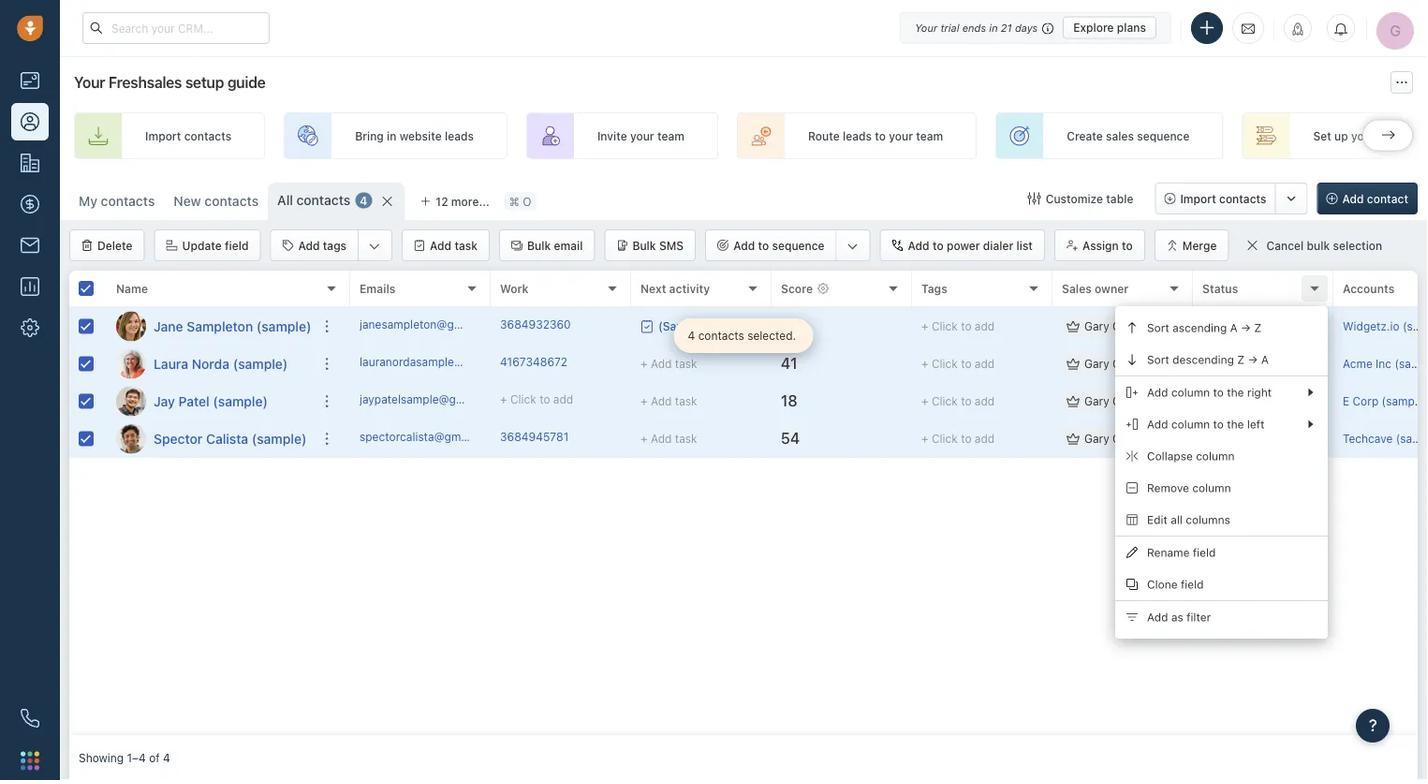 Task type: vqa. For each thing, say whether or not it's contained in the screenshot.
(sample) for Jane Sampleton (sample)
yes



Task type: locate. For each thing, give the bounding box(es) containing it.
(sample) for jane sampleton (sample)
[[256, 318, 311, 334]]

sort left ascending
[[1147, 321, 1169, 334]]

1 horizontal spatial container_wx8msf4aqz5i3rn1 image
[[1028, 192, 1041, 205]]

(sample) inside 'link'
[[233, 356, 288, 371]]

1 horizontal spatial your
[[915, 22, 938, 34]]

import contacts inside button
[[1180, 192, 1267, 205]]

field down columns
[[1193, 546, 1216, 559]]

the left the right
[[1227, 386, 1244, 399]]

in left 21
[[989, 22, 998, 34]]

add for add to power dialer list
[[908, 239, 930, 252]]

gary orlando for 54
[[1084, 432, 1155, 445]]

import contacts up merge
[[1180, 192, 1267, 205]]

update
[[182, 239, 222, 252]]

email image
[[1242, 20, 1255, 36]]

1 horizontal spatial team
[[916, 129, 943, 142]]

bulk sms
[[632, 239, 684, 252]]

sales owner
[[1062, 282, 1129, 295]]

(sample) down jane sampleton (sample) "link"
[[233, 356, 288, 371]]

Search your CRM... text field
[[82, 12, 270, 44]]

invite
[[597, 129, 627, 142]]

sequence right the create
[[1137, 129, 1190, 142]]

all
[[1171, 513, 1183, 526]]

1 vertical spatial your
[[74, 74, 105, 91]]

all
[[277, 192, 293, 208]]

right
[[1247, 386, 1272, 399]]

qualified
[[1223, 357, 1270, 370], [1223, 432, 1270, 445]]

column up collapse column
[[1171, 418, 1210, 431]]

column down descending
[[1171, 386, 1210, 399]]

1 the from the top
[[1227, 386, 1244, 399]]

j image left jay
[[116, 386, 146, 416]]

1 + add task from the top
[[641, 357, 697, 370]]

1 vertical spatial in
[[387, 129, 397, 142]]

41
[[781, 355, 797, 372]]

1 vertical spatial j image
[[116, 386, 146, 416]]

create sales sequence
[[1067, 129, 1190, 142]]

1 horizontal spatial in
[[989, 22, 998, 34]]

→
[[1241, 321, 1251, 334], [1248, 353, 1258, 366]]

add for 41
[[975, 357, 995, 370]]

bulk for bulk email
[[527, 239, 551, 252]]

showing
[[79, 751, 124, 764]]

field inside rename field menu item
[[1193, 546, 1216, 559]]

0 vertical spatial + add task
[[641, 357, 697, 370]]

1 + click to add from the top
[[921, 320, 995, 333]]

0 vertical spatial j image
[[116, 311, 146, 341]]

contacts up cancel
[[1219, 192, 1267, 205]]

4 down activity
[[688, 329, 695, 342]]

→ up the right
[[1248, 353, 1258, 366]]

import down your freshsales setup guide
[[145, 129, 181, 142]]

1 vertical spatial 4
[[688, 329, 695, 342]]

e corp (sample)
[[1343, 395, 1427, 408]]

0 horizontal spatial import contacts
[[145, 129, 231, 142]]

0 horizontal spatial a
[[1230, 321, 1238, 334]]

2 your from the left
[[889, 129, 913, 142]]

1 qualified from the top
[[1223, 357, 1270, 370]]

2 qualified from the top
[[1223, 432, 1270, 445]]

bring in website leads link
[[284, 112, 508, 159]]

2 leads from the left
[[843, 129, 872, 142]]

1 j image from the top
[[116, 311, 146, 341]]

a up the right
[[1261, 353, 1269, 366]]

3 + add task from the top
[[641, 432, 697, 445]]

2 gary orlando from the top
[[1084, 357, 1155, 370]]

sequence for create sales sequence
[[1137, 129, 1190, 142]]

in right the bring
[[387, 129, 397, 142]]

menu containing sort ascending a → z
[[1115, 306, 1328, 639]]

1 vertical spatial container_wx8msf4aqz5i3rn1 image
[[641, 320, 654, 333]]

add for add to sequence
[[733, 239, 755, 252]]

bulk left "sms"
[[632, 239, 656, 252]]

1 vertical spatial import
[[1180, 192, 1216, 205]]

row group containing 48
[[350, 308, 1427, 458]]

your right "up"
[[1351, 129, 1375, 142]]

bulk inside bulk sms "button"
[[632, 239, 656, 252]]

j image
[[116, 311, 146, 341], [116, 386, 146, 416]]

0 horizontal spatial in
[[387, 129, 397, 142]]

orlando for 41
[[1113, 357, 1155, 370]]

z down sort ascending a → z menu item
[[1237, 353, 1245, 366]]

1 vertical spatial the
[[1227, 418, 1244, 431]]

0 horizontal spatial your
[[74, 74, 105, 91]]

2 + add task from the top
[[641, 395, 697, 408]]

your freshsales setup guide
[[74, 74, 266, 91]]

new for new contacts
[[174, 193, 201, 209]]

column inside the 'collapse column' menu item
[[1196, 449, 1235, 463]]

12 more... button
[[410, 188, 500, 214]]

0 horizontal spatial sales
[[1106, 129, 1134, 142]]

1 vertical spatial (samp
[[1396, 432, 1427, 445]]

new
[[174, 193, 201, 209], [1223, 320, 1246, 333]]

2 vertical spatial field
[[1181, 578, 1204, 591]]

12
[[436, 195, 448, 208]]

(samp right techcave at right
[[1396, 432, 1427, 445]]

4 right of
[[163, 751, 170, 764]]

2 horizontal spatial your
[[1351, 129, 1375, 142]]

customize table button
[[1016, 183, 1146, 214]]

add for add tags
[[298, 239, 320, 252]]

2 + click to add from the top
[[921, 357, 995, 370]]

the for left
[[1227, 418, 1244, 431]]

2 sort from the top
[[1147, 353, 1169, 366]]

contacts up update field
[[205, 193, 259, 209]]

sequence inside button
[[772, 239, 825, 252]]

freshsales
[[108, 74, 182, 91]]

route
[[808, 129, 840, 142]]

import inside import contacts link
[[145, 129, 181, 142]]

+ click to add for 54
[[921, 432, 995, 445]]

filter
[[1187, 611, 1211, 624]]

add
[[1342, 192, 1364, 205], [298, 239, 320, 252], [430, 239, 452, 252], [733, 239, 755, 252], [908, 239, 930, 252], [651, 357, 672, 370], [1147, 386, 1168, 399], [651, 395, 672, 408], [1147, 418, 1168, 431], [651, 432, 672, 445], [1147, 611, 1168, 624]]

qualified down left
[[1223, 432, 1270, 445]]

(samp right inc
[[1395, 357, 1427, 370]]

press space to deselect this row. row
[[69, 308, 350, 346], [350, 308, 1427, 346], [69, 346, 350, 383], [350, 346, 1427, 383], [69, 383, 350, 420], [350, 383, 1427, 420], [69, 420, 350, 458], [350, 420, 1427, 458]]

l image
[[116, 349, 146, 379]]

the left left
[[1227, 418, 1244, 431]]

route leads to your team
[[808, 129, 943, 142]]

1 vertical spatial qualified
[[1223, 432, 1270, 445]]

field inside update field button
[[225, 239, 249, 252]]

0 vertical spatial sort
[[1147, 321, 1169, 334]]

0 horizontal spatial your
[[630, 129, 654, 142]]

leads
[[445, 129, 474, 142], [843, 129, 872, 142]]

1 horizontal spatial import
[[1180, 192, 1216, 205]]

import contacts group
[[1155, 183, 1308, 214]]

→ up sort descending z → a menu item
[[1241, 321, 1251, 334]]

name column header
[[107, 271, 350, 308]]

cancel bulk selection
[[1267, 239, 1382, 252]]

score
[[781, 282, 813, 295]]

3684932360 link
[[500, 316, 571, 336]]

to inside 'assign to' button
[[1122, 239, 1133, 252]]

0 horizontal spatial import
[[145, 129, 181, 142]]

add for add column to the right
[[1147, 386, 1168, 399]]

field for update field
[[225, 239, 249, 252]]

clone
[[1147, 578, 1178, 591]]

contacts left selected.
[[698, 329, 744, 342]]

field right clone
[[1181, 578, 1204, 591]]

+ add task for 41
[[641, 357, 697, 370]]

work
[[500, 282, 529, 295]]

add tags button
[[271, 230, 358, 260]]

press space to deselect this row. row containing laura norda (sample)
[[69, 346, 350, 383]]

columns
[[1186, 513, 1230, 526]]

column up remove column menu item
[[1196, 449, 1235, 463]]

angle down image
[[847, 237, 858, 256]]

0 horizontal spatial sequence
[[772, 239, 825, 252]]

0 vertical spatial new
[[174, 193, 201, 209]]

contacts down 'setup'
[[184, 129, 231, 142]]

4 + click to add from the top
[[921, 432, 995, 445]]

z up sort descending z → a menu item
[[1254, 321, 1262, 334]]

j image left jane
[[116, 311, 146, 341]]

acme inc (samp
[[1343, 357, 1427, 370]]

your right route
[[889, 129, 913, 142]]

your right invite
[[630, 129, 654, 142]]

field
[[225, 239, 249, 252], [1193, 546, 1216, 559], [1181, 578, 1204, 591]]

tags
[[921, 282, 947, 295]]

4 orlando from the top
[[1113, 432, 1155, 445]]

0 vertical spatial →
[[1241, 321, 1251, 334]]

customize table
[[1046, 192, 1133, 205]]

janesampleton@gmail.com 3684932360
[[360, 318, 571, 331]]

add to sequence
[[733, 239, 825, 252]]

+ add task for 54
[[641, 432, 697, 445]]

container_wx8msf4aqz5i3rn1 image
[[1028, 192, 1041, 205], [641, 320, 654, 333], [1067, 395, 1080, 408]]

accounts
[[1343, 282, 1395, 295]]

add for add as filter
[[1147, 611, 1168, 624]]

spectorcalista@gmail.com link
[[360, 429, 499, 449]]

2 vertical spatial + add task
[[641, 432, 697, 445]]

sequence up score
[[772, 239, 825, 252]]

to
[[875, 129, 886, 142], [758, 239, 769, 252], [933, 239, 944, 252], [1122, 239, 1133, 252], [961, 320, 972, 333], [961, 357, 972, 370], [1213, 386, 1224, 399], [540, 393, 550, 406], [961, 395, 972, 408], [1213, 418, 1224, 431], [961, 432, 972, 445]]

sampleton
[[187, 318, 253, 334]]

leads inside "link"
[[445, 129, 474, 142]]

add task
[[430, 239, 478, 252]]

4 contacts selected.
[[688, 329, 796, 342]]

1 your from the left
[[630, 129, 654, 142]]

3 + click to add from the top
[[921, 395, 995, 408]]

z
[[1254, 321, 1262, 334], [1237, 353, 1245, 366]]

2 orlando from the top
[[1113, 357, 1155, 370]]

4 gary from the top
[[1084, 432, 1109, 445]]

48
[[781, 317, 800, 335]]

setup
[[185, 74, 224, 91]]

1 vertical spatial sort
[[1147, 353, 1169, 366]]

4 gary orlando from the top
[[1084, 432, 1155, 445]]

1 vertical spatial new
[[1223, 320, 1246, 333]]

1 vertical spatial + add task
[[641, 395, 697, 408]]

press space to deselect this row. row containing 54
[[350, 420, 1427, 458]]

0 horizontal spatial bulk
[[527, 239, 551, 252]]

2 sales from the left
[[1378, 129, 1407, 142]]

sales left pipe
[[1378, 129, 1407, 142]]

all contacts link
[[277, 191, 351, 210]]

your left freshsales
[[74, 74, 105, 91]]

emails
[[360, 282, 396, 295]]

import inside import contacts button
[[1180, 192, 1216, 205]]

set up your sales pipe link
[[1242, 112, 1427, 159]]

orlando for 18
[[1113, 395, 1155, 408]]

(sample) right 'corp'
[[1382, 395, 1427, 408]]

1 horizontal spatial leads
[[843, 129, 872, 142]]

field inside clone field menu item
[[1181, 578, 1204, 591]]

freshworks switcher image
[[21, 751, 39, 770]]

1 horizontal spatial import contacts
[[1180, 192, 1267, 205]]

to inside route leads to your team link
[[875, 129, 886, 142]]

2 horizontal spatial container_wx8msf4aqz5i3rn1 image
[[1067, 395, 1080, 408]]

add for add contact
[[1342, 192, 1364, 205]]

1 sort from the top
[[1147, 321, 1169, 334]]

leads right 'website'
[[445, 129, 474, 142]]

(sample) right sampleton
[[256, 318, 311, 334]]

0 vertical spatial qualified
[[1223, 357, 1270, 370]]

1 horizontal spatial sequence
[[1137, 129, 1190, 142]]

0 vertical spatial import
[[145, 129, 181, 142]]

0 vertical spatial field
[[225, 239, 249, 252]]

bulk left email
[[527, 239, 551, 252]]

2 horizontal spatial 4
[[688, 329, 695, 342]]

leads right route
[[843, 129, 872, 142]]

1 vertical spatial field
[[1193, 546, 1216, 559]]

edit
[[1147, 513, 1168, 526]]

2 vertical spatial container_wx8msf4aqz5i3rn1 image
[[1067, 395, 1080, 408]]

add column to the right
[[1147, 386, 1272, 399]]

z inside sort ascending a → z menu item
[[1254, 321, 1262, 334]]

3 orlando from the top
[[1113, 395, 1155, 408]]

qualified up the right
[[1223, 357, 1270, 370]]

1 horizontal spatial bulk
[[632, 239, 656, 252]]

name row
[[69, 271, 350, 308]]

2 gary from the top
[[1084, 357, 1109, 370]]

owner
[[1095, 282, 1129, 295]]

bulk
[[527, 239, 551, 252], [632, 239, 656, 252]]

contact
[[1367, 192, 1408, 205]]

0 vertical spatial import contacts
[[145, 129, 231, 142]]

2 the from the top
[[1227, 418, 1244, 431]]

the
[[1227, 386, 1244, 399], [1227, 418, 1244, 431]]

(sample) for spector calista (sample)
[[252, 431, 307, 446]]

collapse column menu item
[[1115, 440, 1328, 472]]

3 gary orlando from the top
[[1084, 395, 1155, 408]]

1 horizontal spatial your
[[889, 129, 913, 142]]

contacts right all
[[296, 192, 351, 208]]

clone field
[[1147, 578, 1204, 591]]

to inside 'add to power dialer list' button
[[933, 239, 944, 252]]

grid containing 48
[[69, 271, 1427, 735]]

add task button
[[402, 229, 490, 261]]

3 gary from the top
[[1084, 395, 1109, 408]]

column up columns
[[1192, 481, 1231, 494]]

2 j image from the top
[[116, 386, 146, 416]]

up
[[1335, 129, 1348, 142]]

column inside remove column menu item
[[1192, 481, 1231, 494]]

a right ascending
[[1230, 321, 1238, 334]]

0 horizontal spatial leads
[[445, 129, 474, 142]]

1 vertical spatial z
[[1237, 353, 1245, 366]]

1 leads from the left
[[445, 129, 474, 142]]

column for add column to the right
[[1171, 386, 1210, 399]]

1 vertical spatial →
[[1248, 353, 1258, 366]]

task
[[455, 239, 478, 252], [675, 357, 697, 370], [675, 395, 697, 408], [675, 432, 697, 445]]

import contacts down 'setup'
[[145, 129, 231, 142]]

task inside button
[[455, 239, 478, 252]]

1 row group from the left
[[69, 308, 350, 458]]

task for 41
[[675, 357, 697, 370]]

gary
[[1084, 320, 1109, 333], [1084, 357, 1109, 370], [1084, 395, 1109, 408], [1084, 432, 1109, 445]]

sort
[[1147, 321, 1169, 334], [1147, 353, 1169, 366]]

update field button
[[154, 229, 261, 261]]

1 horizontal spatial z
[[1254, 321, 1262, 334]]

gary orlando
[[1084, 320, 1155, 333], [1084, 357, 1155, 370], [1084, 395, 1155, 408], [1084, 432, 1155, 445]]

1 horizontal spatial 4
[[360, 194, 367, 207]]

+ click to add
[[921, 320, 995, 333], [921, 357, 995, 370], [921, 395, 995, 408], [921, 432, 995, 445]]

jay patel (sample)
[[154, 393, 268, 409]]

0 vertical spatial sequence
[[1137, 129, 1190, 142]]

0 horizontal spatial 4
[[163, 751, 170, 764]]

0 vertical spatial the
[[1227, 386, 1244, 399]]

menu
[[1115, 306, 1328, 639]]

your for your trial ends in 21 days
[[915, 22, 938, 34]]

1 bulk from the left
[[527, 239, 551, 252]]

0 horizontal spatial z
[[1237, 353, 1245, 366]]

0 vertical spatial container_wx8msf4aqz5i3rn1 image
[[1028, 192, 1041, 205]]

sort descending z → a menu item
[[1115, 344, 1328, 376]]

create
[[1067, 129, 1103, 142]]

1 vertical spatial import contacts
[[1180, 192, 1267, 205]]

0 vertical spatial z
[[1254, 321, 1262, 334]]

bulk inside bulk email button
[[527, 239, 551, 252]]

ascending
[[1173, 321, 1227, 334]]

activity
[[669, 282, 710, 295]]

sort left descending
[[1147, 353, 1169, 366]]

2 bulk from the left
[[632, 239, 656, 252]]

bulk for bulk sms
[[632, 239, 656, 252]]

next
[[641, 282, 666, 295]]

row group
[[69, 308, 350, 458], [350, 308, 1427, 458]]

assign to
[[1082, 239, 1133, 252]]

orlando for 54
[[1113, 432, 1155, 445]]

1 horizontal spatial new
[[1223, 320, 1246, 333]]

4
[[360, 194, 367, 207], [688, 329, 695, 342], [163, 751, 170, 764]]

grid
[[69, 271, 1427, 735]]

field for clone field
[[1181, 578, 1204, 591]]

1 vertical spatial sequence
[[772, 239, 825, 252]]

+ add task for 18
[[641, 395, 697, 408]]

(sample) right calista
[[252, 431, 307, 446]]

1 horizontal spatial sales
[[1378, 129, 1407, 142]]

0 horizontal spatial new
[[174, 193, 201, 209]]

sales right the create
[[1106, 129, 1134, 142]]

(sample) inside "link"
[[256, 318, 311, 334]]

bring
[[355, 129, 384, 142]]

3 your from the left
[[1351, 129, 1375, 142]]

new up update
[[174, 193, 201, 209]]

4 right all contacts link
[[360, 194, 367, 207]]

your left trial
[[915, 22, 938, 34]]

1 vertical spatial a
[[1261, 353, 1269, 366]]

explore plans link
[[1063, 16, 1157, 39]]

(sample) for laura norda (sample)
[[233, 356, 288, 371]]

0 vertical spatial in
[[989, 22, 998, 34]]

1 horizontal spatial a
[[1261, 353, 1269, 366]]

import up merge
[[1180, 192, 1216, 205]]

field right update
[[225, 239, 249, 252]]

0 vertical spatial 4
[[360, 194, 367, 207]]

0 vertical spatial your
[[915, 22, 938, 34]]

new up sort descending z → a menu item
[[1223, 320, 1246, 333]]

(sam
[[1403, 320, 1427, 333]]

0 horizontal spatial team
[[657, 129, 684, 142]]

add as filter
[[1147, 611, 1211, 624]]

container_wx8msf4aqz5i3rn1 image for techcave
[[1067, 432, 1080, 445]]

2 row group from the left
[[350, 308, 1427, 458]]

container_wx8msf4aqz5i3rn1 image
[[1246, 239, 1259, 252], [1067, 320, 1080, 333], [1067, 357, 1080, 370], [1067, 432, 1080, 445]]

(sample) up spector calista (sample) in the bottom of the page
[[213, 393, 268, 409]]

status
[[1202, 282, 1238, 295]]

add inside menu item
[[1147, 611, 1168, 624]]

widgetz.io (sam link
[[1343, 320, 1427, 333]]

bulk
[[1307, 239, 1330, 252]]

add inside button
[[733, 239, 755, 252]]

1 orlando from the top
[[1113, 320, 1155, 333]]



Task type: describe. For each thing, give the bounding box(es) containing it.
12 more...
[[436, 195, 490, 208]]

selection
[[1333, 239, 1382, 252]]

press space to deselect this row. row containing 41
[[350, 346, 1427, 383]]

sales
[[1062, 282, 1092, 295]]

website
[[400, 129, 442, 142]]

contacts right my
[[101, 193, 155, 209]]

import for import contacts link
[[145, 129, 181, 142]]

invite your team
[[597, 129, 684, 142]]

power
[[947, 239, 980, 252]]

add to power dialer list
[[908, 239, 1033, 252]]

days
[[1015, 22, 1038, 34]]

spector calista (sample) link
[[154, 429, 307, 448]]

collapse
[[1147, 449, 1193, 463]]

guide
[[227, 74, 266, 91]]

→ for a
[[1248, 353, 1258, 366]]

jane sampleton (sample) link
[[154, 317, 311, 336]]

click for 41
[[932, 357, 958, 370]]

norda
[[192, 356, 230, 371]]

lauranordasample@gmail.com
[[360, 355, 519, 368]]

email
[[554, 239, 583, 252]]

press space to deselect this row. row containing spector calista (sample)
[[69, 420, 350, 458]]

0 horizontal spatial container_wx8msf4aqz5i3rn1 image
[[641, 320, 654, 333]]

1 sales from the left
[[1106, 129, 1134, 142]]

more...
[[451, 195, 490, 208]]

remove
[[1147, 481, 1189, 494]]

bulk email button
[[499, 229, 595, 261]]

container_wx8msf4aqz5i3rn1 image inside customize table button
[[1028, 192, 1041, 205]]

(sample) for jay patel (sample)
[[213, 393, 268, 409]]

calista
[[206, 431, 248, 446]]

jane
[[154, 318, 183, 334]]

in inside "link"
[[387, 129, 397, 142]]

selected.
[[747, 329, 796, 342]]

press space to deselect this row. row containing 48
[[350, 308, 1427, 346]]

rename field
[[1147, 546, 1216, 559]]

add for 54
[[975, 432, 995, 445]]

21
[[1001, 22, 1012, 34]]

sort for sort descending z → a
[[1147, 353, 1169, 366]]

container_wx8msf4aqz5i3rn1 image for acme
[[1067, 357, 1080, 370]]

row group containing jane sampleton (sample)
[[69, 308, 350, 458]]

route leads to your team link
[[737, 112, 977, 159]]

add for 18
[[975, 395, 995, 408]]

name
[[116, 282, 148, 295]]

bulk sms button
[[604, 229, 696, 261]]

press space to deselect this row. row containing jane sampleton (sample)
[[69, 308, 350, 346]]

z inside sort descending z → a menu item
[[1237, 353, 1245, 366]]

of
[[149, 751, 160, 764]]

gary for 18
[[1084, 395, 1109, 408]]

explore
[[1073, 21, 1114, 34]]

gary for 41
[[1084, 357, 1109, 370]]

jay
[[154, 393, 175, 409]]

edit all columns menu item
[[1115, 504, 1328, 536]]

table
[[1106, 192, 1133, 205]]

set
[[1313, 129, 1331, 142]]

jane sampleton (sample)
[[154, 318, 311, 334]]

import contacts for import contacts link
[[145, 129, 231, 142]]

sort ascending a → z menu item
[[1115, 312, 1328, 344]]

3684945781 link
[[500, 429, 569, 449]]

lauranordasample@gmail.com link
[[360, 354, 519, 374]]

1 gary orlando from the top
[[1084, 320, 1155, 333]]

assign to button
[[1054, 229, 1145, 261]]

gary orlando for 41
[[1084, 357, 1155, 370]]

sort for sort ascending a → z
[[1147, 321, 1169, 334]]

acme inc (samp link
[[1343, 357, 1427, 370]]

descending
[[1173, 353, 1234, 366]]

invite your team link
[[526, 112, 718, 159]]

collapse column
[[1147, 449, 1235, 463]]

update field
[[182, 239, 249, 252]]

phone image
[[21, 709, 39, 728]]

your for your freshsales setup guide
[[74, 74, 105, 91]]

→ for z
[[1241, 321, 1251, 334]]

laura norda (sample)
[[154, 356, 288, 371]]

1–4
[[127, 751, 146, 764]]

add as filter menu item
[[1115, 601, 1328, 633]]

my
[[79, 193, 97, 209]]

field for rename field
[[1193, 546, 1216, 559]]

the for right
[[1227, 386, 1244, 399]]

column for remove column
[[1192, 481, 1231, 494]]

delete
[[97, 239, 133, 252]]

gary for 54
[[1084, 432, 1109, 445]]

techcave (samp link
[[1343, 432, 1427, 445]]

new for new
[[1223, 320, 1246, 333]]

janesampleton@gmail.com link
[[360, 316, 501, 336]]

import contacts link
[[74, 112, 265, 159]]

techcave (samp
[[1343, 432, 1427, 445]]

janesampleton@gmail.com
[[360, 318, 501, 331]]

press space to deselect this row. row containing 18
[[350, 383, 1427, 420]]

+ click to add for 41
[[921, 357, 995, 370]]

j image for jay patel (sample)
[[116, 386, 146, 416]]

import contacts for import contacts button at the right top
[[1180, 192, 1267, 205]]

inc
[[1376, 357, 1392, 370]]

press space to deselect this row. row containing jay patel (sample)
[[69, 383, 350, 420]]

+ click to add for 18
[[921, 395, 995, 408]]

⌘
[[509, 195, 520, 208]]

4167348672
[[500, 355, 568, 368]]

jaypatelsample@gmail.com + click to add
[[360, 393, 573, 406]]

task for 18
[[675, 395, 697, 408]]

1 gary from the top
[[1084, 320, 1109, 333]]

rename field menu item
[[1115, 537, 1328, 568]]

showing 1–4 of 4
[[79, 751, 170, 764]]

o
[[523, 195, 531, 208]]

(sample) for e corp (sample)
[[1382, 395, 1427, 408]]

jay patel (sample) link
[[154, 392, 268, 411]]

column for collapse column
[[1196, 449, 1235, 463]]

container_wx8msf4aqz5i3rn1 image for widgetz.io
[[1067, 320, 1080, 333]]

column for add column to the left
[[1171, 418, 1210, 431]]

jaypatelsample@gmail.com
[[360, 393, 503, 406]]

angle down image
[[369, 237, 380, 256]]

add for add column to the left
[[1147, 418, 1168, 431]]

task for 54
[[675, 432, 697, 445]]

add to sequence group
[[705, 229, 871, 261]]

sequence for add to sequence
[[772, 239, 825, 252]]

unqualified
[[1223, 395, 1283, 408]]

clone field menu item
[[1115, 568, 1328, 600]]

assign
[[1082, 239, 1119, 252]]

click for 18
[[932, 395, 958, 408]]

1 team from the left
[[657, 129, 684, 142]]

add for add task
[[430, 239, 452, 252]]

remove column menu item
[[1115, 472, 1328, 504]]

add to power dialer list button
[[880, 229, 1045, 261]]

trial
[[941, 22, 959, 34]]

import for import contacts button at the right top
[[1180, 192, 1216, 205]]

contacts inside button
[[1219, 192, 1267, 205]]

list
[[1017, 239, 1033, 252]]

phone element
[[11, 700, 49, 737]]

widgetz.io (sam
[[1343, 320, 1427, 333]]

to inside add to sequence button
[[758, 239, 769, 252]]

cancel
[[1267, 239, 1304, 252]]

s image
[[116, 424, 146, 454]]

j image for jane sampleton (sample)
[[116, 311, 146, 341]]

click for 54
[[932, 432, 958, 445]]

4 inside grid
[[688, 329, 695, 342]]

4 inside all contacts 4
[[360, 194, 367, 207]]

e corp (sample) link
[[1343, 395, 1427, 408]]

next activity
[[641, 282, 710, 295]]

2 team from the left
[[916, 129, 943, 142]]

0 vertical spatial (samp
[[1395, 357, 1427, 370]]

2 vertical spatial 4
[[163, 751, 170, 764]]

4167348672 link
[[500, 354, 568, 374]]

pipe
[[1410, 129, 1427, 142]]

tags
[[323, 239, 347, 252]]

gary orlando for 18
[[1084, 395, 1155, 408]]

remove column
[[1147, 481, 1231, 494]]

add tags group
[[270, 229, 392, 261]]

54
[[781, 429, 800, 447]]

spectorcalista@gmail.com 3684945781
[[360, 430, 569, 443]]

0 vertical spatial a
[[1230, 321, 1238, 334]]

laura
[[154, 356, 188, 371]]



